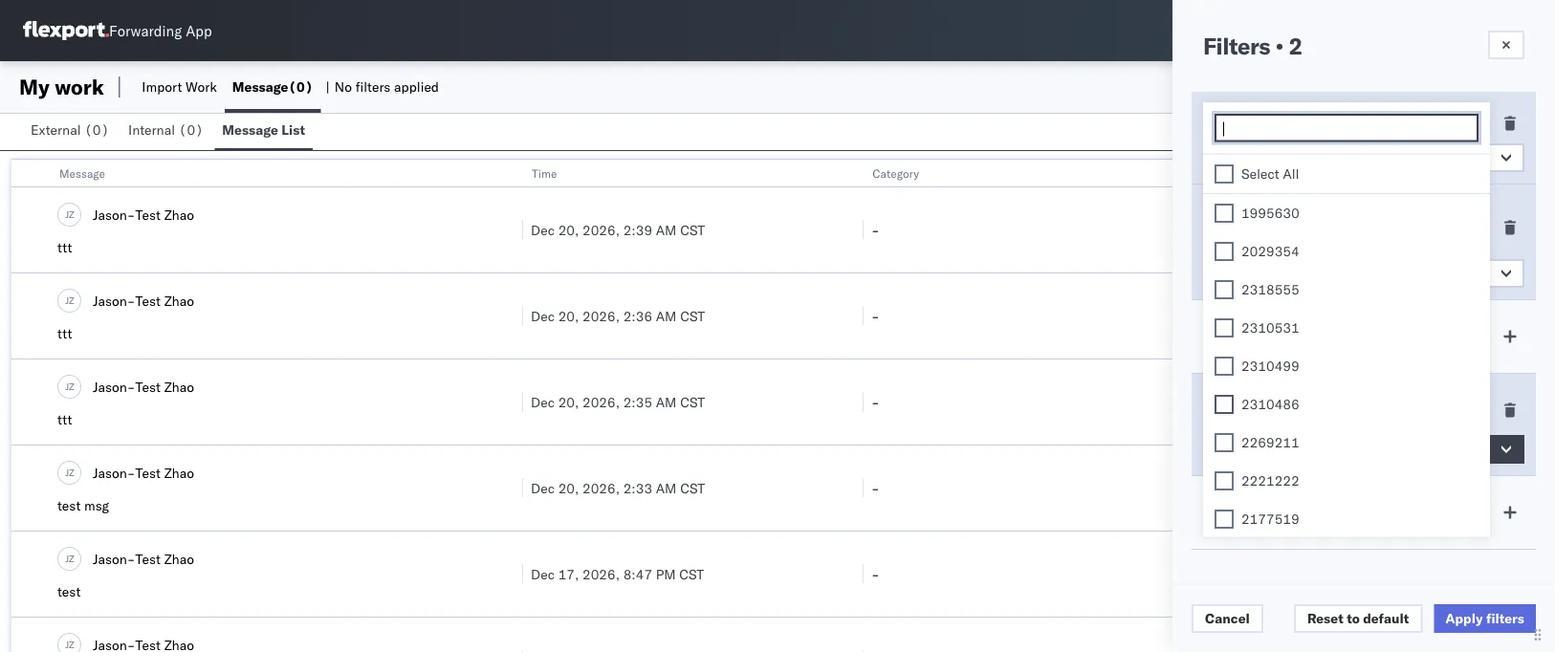 Task type: describe. For each thing, give the bounding box(es) containing it.
4 button
[[1204, 259, 1525, 288]]

(0) for internal (0)
[[179, 122, 204, 138]]

list box containing select all
[[1204, 155, 1491, 653]]

all
[[1284, 165, 1300, 182]]

flex- 458574 for dec 20, 2026, 2:36 am cst
[[1212, 308, 1302, 324]]

sender
[[1204, 328, 1249, 345]]

msg
[[84, 498, 109, 514]]

j for dec 20, 2026, 2:35 am cst
[[65, 381, 69, 393]]

filters inside button
[[1487, 611, 1525, 627]]

ttt for dec 20, 2026, 2:35 am cst
[[57, 411, 72, 428]]

flex- for dec 20, 2026, 2:33 am cst
[[1212, 480, 1253, 497]]

message for message
[[59, 166, 105, 180]]

j z for dec 20, 2026, 2:36 am cst
[[65, 294, 74, 306]]

to
[[1348, 611, 1360, 627]]

work for my
[[55, 74, 104, 100]]

2026, for 2:39
[[583, 222, 620, 238]]

jason-test zhao for dec 20, 2026, 2:35 am cst
[[93, 378, 194, 395]]

app
[[186, 22, 212, 40]]

6 z from the top
[[69, 639, 74, 651]]

message for message (0)
[[232, 78, 288, 95]]

forwarding app
[[109, 22, 212, 40]]

message for message type
[[1343, 115, 1396, 132]]

cst for dec 17, 2026, 8:47 pm cst
[[680, 566, 704, 583]]

list
[[282, 122, 305, 138]]

resize handle column header for category
[[1181, 160, 1204, 653]]

dec 17, 2026, 8:47 pm cst
[[531, 566, 704, 583]]

- for dec 20, 2026, 2:39 am cst
[[872, 222, 880, 238]]

shipment
[[1204, 402, 1265, 419]]

dec 20, 2026, 2:33 am cst
[[531, 480, 705, 497]]

test for dec 20, 2026, 2:36 am cst
[[135, 292, 161, 309]]

type
[[1263, 115, 1293, 132]]

20, for dec 20, 2026, 2:33 am cst
[[559, 480, 579, 497]]

jason- for dec 20, 2026, 2:36 am cst
[[93, 292, 135, 309]]

related work item/shipment
[[1213, 166, 1363, 180]]

reset to default
[[1308, 611, 1410, 627]]

- for dec 20, 2026, 2:36 am cst
[[872, 308, 880, 324]]

flex- for dec 20, 2026, 2:35 am cst
[[1212, 394, 1253, 411]]

2029354
[[1242, 243, 1300, 259]]

2310486
[[1242, 396, 1300, 412]]

date
[[1258, 504, 1289, 521]]

flex- 458574 for dec 17, 2026, 8:47 pm cst
[[1212, 566, 1302, 583]]

created date
[[1204, 504, 1289, 521]]

2:33
[[624, 480, 653, 497]]

2026, for 8:47
[[583, 566, 620, 583]]

os
[[1502, 23, 1520, 38]]

internal (0)
[[128, 122, 204, 138]]

458574 for dec 20, 2026, 2:35 am cst
[[1253, 394, 1302, 411]]

select all
[[1242, 165, 1300, 182]]

2:39
[[624, 222, 653, 238]]

2
[[1289, 32, 1303, 60]]

1 horizontal spatial category
[[1204, 219, 1262, 236]]

message for message list
[[222, 122, 278, 138]]

458574 for dec 20, 2026, 2:36 am cst
[[1253, 308, 1302, 324]]

j z for dec 20, 2026, 2:33 am cst
[[65, 467, 74, 479]]

external for external (0)
[[31, 122, 81, 138]]

20, for dec 20, 2026, 2:39 am cst
[[559, 222, 579, 238]]

my
[[19, 74, 50, 100]]

dec for dec 20, 2026, 2:39 am cst
[[531, 222, 555, 238]]

no
[[335, 78, 352, 95]]

zhao for dec 20, 2026, 2:39 am cst
[[164, 206, 194, 223]]

dec 20, 2026, 2:35 am cst
[[531, 394, 705, 411]]

resize handle column header for time
[[840, 160, 863, 653]]

2221222
[[1242, 472, 1300, 489]]

z for dec 20, 2026, 2:33 am cst
[[69, 467, 74, 479]]

message type
[[1343, 115, 1426, 132]]

(0) for external (0)
[[84, 122, 109, 138]]

forwarding
[[109, 22, 182, 40]]

j z for dec 20, 2026, 2:39 am cst
[[65, 208, 74, 220]]

ttt for dec 20, 2026, 2:39 am cst
[[57, 239, 72, 256]]

4
[[1225, 265, 1233, 282]]

test for test
[[57, 584, 81, 600]]

jason-test zhao for dec 20, 2026, 2:33 am cst
[[93, 465, 194, 481]]

filters
[[1204, 32, 1271, 60]]

20, for dec 20, 2026, 2:36 am cst
[[559, 308, 579, 324]]

zhao for dec 20, 2026, 2:33 am cst
[[164, 465, 194, 481]]

internal (0) button
[[121, 113, 215, 150]]

6 j from the top
[[65, 639, 69, 651]]

2177519
[[1242, 511, 1300, 527]]

resize handle column header for related work item/shipment
[[1522, 160, 1544, 653]]

cst for dec 20, 2026, 2:39 am cst
[[680, 222, 705, 238]]

- for dec 20, 2026, 2:35 am cst
[[872, 394, 880, 411]]

•
[[1276, 32, 1284, 60]]

import work button
[[134, 61, 225, 113]]

filters • 2
[[1204, 32, 1303, 60]]

2269211
[[1242, 434, 1300, 451]]

zhao for dec 17, 2026, 8:47 pm cst
[[164, 551, 194, 567]]

6 j z from the top
[[65, 639, 74, 651]]

message classification category
[[1343, 206, 1423, 249]]



Task type: vqa. For each thing, say whether or not it's contained in the screenshot.
2026,
yes



Task type: locate. For each thing, give the bounding box(es) containing it.
cst right 2:39
[[680, 222, 705, 238]]

1 dec from the top
[[531, 222, 555, 238]]

2026, for 2:33
[[583, 480, 620, 497]]

flex- down 2310499
[[1212, 394, 1253, 411]]

test for dec 20, 2026, 2:35 am cst
[[135, 378, 161, 395]]

jason- for dec 20, 2026, 2:35 am cst
[[93, 378, 135, 395]]

test for dec 17, 2026, 8:47 pm cst
[[135, 551, 161, 567]]

1 vertical spatial filters
[[1487, 611, 1525, 627]]

flex- up cancel
[[1212, 566, 1253, 583]]

2310499
[[1242, 357, 1300, 374]]

type
[[1400, 115, 1426, 132]]

am right 2:39
[[656, 222, 677, 238]]

external button
[[1204, 144, 1525, 172]]

z for dec 20, 2026, 2:39 am cst
[[69, 208, 74, 220]]

458574 down 1995630 on the top of the page
[[1253, 222, 1302, 238]]

am right 2:33
[[656, 480, 677, 497]]

j for dec 20, 2026, 2:33 am cst
[[65, 467, 69, 479]]

filters right no
[[356, 78, 391, 95]]

j for dec 20, 2026, 2:39 am cst
[[65, 208, 69, 220]]

0 horizontal spatial work
[[55, 74, 104, 100]]

3 zhao from the top
[[164, 378, 194, 395]]

internal
[[128, 122, 175, 138]]

458574 for dec 17, 2026, 8:47 pm cst
[[1253, 566, 1302, 583]]

am for 2:33
[[656, 480, 677, 497]]

458574 for dec 20, 2026, 2:33 am cst
[[1253, 480, 1302, 497]]

2026, left 2:33
[[583, 480, 620, 497]]

1 j z from the top
[[65, 208, 74, 220]]

2 j z from the top
[[65, 294, 74, 306]]

test msg
[[57, 498, 109, 514]]

flex- 458574
[[1212, 222, 1302, 238], [1212, 308, 1302, 324], [1212, 394, 1302, 411], [1212, 480, 1302, 497], [1212, 566, 1302, 583]]

message up external button
[[1343, 115, 1396, 132]]

0 horizontal spatial (0)
[[84, 122, 109, 138]]

458574 down 2177519
[[1253, 566, 1302, 583]]

2 jason-test zhao from the top
[[93, 292, 194, 309]]

my work
[[19, 74, 104, 100]]

j z for dec 17, 2026, 8:47 pm cst
[[65, 553, 74, 565]]

1 458574 from the top
[[1253, 222, 1302, 238]]

0 horizontal spatial category
[[873, 166, 919, 180]]

2 horizontal spatial (0)
[[288, 78, 313, 95]]

5 flex- 458574 from the top
[[1212, 566, 1302, 583]]

import work
[[142, 78, 217, 95]]

2318555
[[1242, 281, 1300, 298]]

2 20, from the top
[[559, 308, 579, 324]]

None checkbox
[[1215, 203, 1234, 222], [1215, 242, 1234, 261], [1215, 318, 1234, 337], [1215, 433, 1234, 452], [1215, 510, 1234, 529], [1215, 203, 1234, 222], [1215, 242, 1234, 261], [1215, 318, 1234, 337], [1215, 433, 1234, 452], [1215, 510, 1234, 529]]

work for related
[[1256, 166, 1281, 180]]

cst for dec 20, 2026, 2:36 am cst
[[680, 308, 705, 324]]

Search Shipments (/) text field
[[1189, 16, 1374, 45]]

2026, left 2:36
[[583, 308, 620, 324]]

458574 down 2310499
[[1253, 394, 1302, 411]]

am
[[656, 222, 677, 238], [656, 308, 677, 324], [656, 394, 677, 411], [656, 480, 677, 497]]

(0)
[[288, 78, 313, 95], [84, 122, 109, 138], [179, 122, 204, 138]]

resize handle column header
[[500, 160, 522, 653], [840, 160, 863, 653], [1181, 160, 1204, 653], [1522, 160, 1544, 653]]

20, left 2:36
[[559, 308, 579, 324]]

4 am from the top
[[656, 480, 677, 497]]

5 2026, from the top
[[583, 566, 620, 583]]

2 resize handle column header from the left
[[840, 160, 863, 653]]

1 vertical spatial category
[[1204, 219, 1262, 236]]

message down external (0) button
[[59, 166, 105, 180]]

4 flex- from the top
[[1212, 480, 1253, 497]]

458574 up date
[[1253, 480, 1302, 497]]

2026, for 2:35
[[583, 394, 620, 411]]

dec 20, 2026, 2:36 am cst
[[531, 308, 705, 324]]

jason-test zhao
[[93, 206, 194, 223], [93, 292, 194, 309], [93, 378, 194, 395], [93, 465, 194, 481], [93, 551, 194, 567]]

j for dec 17, 2026, 8:47 pm cst
[[65, 553, 69, 565]]

3 dec from the top
[[531, 394, 555, 411]]

dec for dec 20, 2026, 2:36 am cst
[[531, 308, 555, 324]]

am for 2:35
[[656, 394, 677, 411]]

3 test from the top
[[135, 378, 161, 395]]

z for dec 20, 2026, 2:36 am cst
[[69, 294, 74, 306]]

2 jason- from the top
[[93, 292, 135, 309]]

5 z from the top
[[69, 553, 74, 565]]

flex- 458574 for dec 20, 2026, 2:33 am cst
[[1212, 480, 1302, 497]]

zhao
[[164, 206, 194, 223], [164, 292, 194, 309], [164, 378, 194, 395], [164, 465, 194, 481], [164, 551, 194, 567]]

pm
[[656, 566, 676, 583]]

3 - from the top
[[872, 394, 880, 411]]

test down test msg
[[57, 584, 81, 600]]

message for message type
[[1204, 115, 1260, 132]]

am right 2:36
[[656, 308, 677, 324]]

2026,
[[583, 222, 620, 238], [583, 308, 620, 324], [583, 394, 620, 411], [583, 480, 620, 497], [583, 566, 620, 583]]

1 vertical spatial external
[[1225, 149, 1279, 166]]

message for message classification category
[[1343, 206, 1396, 222]]

1 vertical spatial ttt
[[57, 325, 72, 342]]

dec down time
[[531, 222, 555, 238]]

flex- for dec 17, 2026, 8:47 pm cst
[[1212, 566, 1253, 583]]

import
[[142, 78, 182, 95]]

None text field
[[1222, 121, 1478, 137]]

5 j z from the top
[[65, 553, 74, 565]]

|
[[326, 78, 330, 95]]

None checkbox
[[1215, 164, 1234, 183], [1215, 280, 1234, 299], [1215, 356, 1234, 376], [1215, 395, 1234, 414], [1215, 471, 1234, 490], [1215, 164, 1234, 183], [1215, 280, 1234, 299], [1215, 356, 1234, 376], [1215, 395, 1234, 414], [1215, 471, 1234, 490]]

1995630
[[1242, 204, 1300, 221]]

2 j from the top
[[65, 294, 69, 306]]

jason- for dec 20, 2026, 2:39 am cst
[[93, 206, 135, 223]]

cst right 2:35
[[680, 394, 705, 411]]

3 j z from the top
[[65, 381, 74, 393]]

3 ttt from the top
[[57, 411, 72, 428]]

cst for dec 20, 2026, 2:35 am cst
[[680, 394, 705, 411]]

2 test from the top
[[135, 292, 161, 309]]

apply filters
[[1446, 611, 1525, 627]]

458574 down the 2318555
[[1253, 308, 1302, 324]]

flex- up created
[[1212, 480, 1253, 497]]

cancel
[[1206, 611, 1251, 627]]

- for dec 17, 2026, 8:47 pm cst
[[872, 566, 880, 583]]

2:35
[[624, 394, 653, 411]]

5 dec from the top
[[531, 566, 555, 583]]

1 flex- 458574 from the top
[[1212, 222, 1302, 238]]

3 jason-test zhao from the top
[[93, 378, 194, 395]]

external down my work
[[31, 122, 81, 138]]

jason-
[[93, 206, 135, 223], [93, 292, 135, 309], [93, 378, 135, 395], [93, 465, 135, 481], [93, 551, 135, 567]]

related
[[1213, 166, 1253, 180]]

apply filters button
[[1435, 605, 1537, 633]]

work left all
[[1256, 166, 1281, 180]]

message inside the message classification category
[[1343, 206, 1396, 222]]

flex- 458574 down the 2318555
[[1212, 308, 1302, 324]]

jason-test zhao for dec 17, 2026, 8:47 pm cst
[[93, 551, 194, 567]]

z for dec 20, 2026, 2:35 am cst
[[69, 381, 74, 393]]

reset
[[1308, 611, 1344, 627]]

list box
[[1204, 155, 1491, 653]]

2 z from the top
[[69, 294, 74, 306]]

jason- for dec 20, 2026, 2:33 am cst
[[93, 465, 135, 481]]

message type
[[1204, 115, 1293, 132]]

jason-test zhao for dec 20, 2026, 2:39 am cst
[[93, 206, 194, 223]]

category
[[873, 166, 919, 180], [1204, 219, 1262, 236]]

resize handle column header for message
[[500, 160, 522, 653]]

4 test from the top
[[135, 465, 161, 481]]

4 z from the top
[[69, 467, 74, 479]]

dec 20, 2026, 2:39 am cst
[[531, 222, 705, 238]]

1 jason- from the top
[[93, 206, 135, 223]]

time
[[532, 166, 557, 180]]

2 2026, from the top
[[583, 308, 620, 324]]

flex- for dec 20, 2026, 2:39 am cst
[[1212, 222, 1253, 238]]

2 dec from the top
[[531, 308, 555, 324]]

2026, left 2:35
[[583, 394, 620, 411]]

message list
[[222, 122, 305, 138]]

external down message type
[[1225, 149, 1279, 166]]

default
[[1364, 611, 1410, 627]]

0 vertical spatial test
[[57, 498, 81, 514]]

work
[[55, 74, 104, 100], [1256, 166, 1281, 180]]

apply
[[1446, 611, 1484, 627]]

j z for dec 20, 2026, 2:35 am cst
[[65, 381, 74, 393]]

2 am from the top
[[656, 308, 677, 324]]

2026, for 2:36
[[583, 308, 620, 324]]

2310531
[[1242, 319, 1300, 336]]

17,
[[559, 566, 579, 583]]

0 vertical spatial category
[[873, 166, 919, 180]]

1 vertical spatial test
[[57, 584, 81, 600]]

category
[[1343, 233, 1395, 249]]

cancel button
[[1192, 605, 1264, 633]]

cst right 2:36
[[680, 308, 705, 324]]

am for 2:39
[[656, 222, 677, 238]]

20,
[[559, 222, 579, 238], [559, 308, 579, 324], [559, 394, 579, 411], [559, 480, 579, 497]]

4 j z from the top
[[65, 467, 74, 479]]

message left list
[[222, 122, 278, 138]]

4 2026, from the top
[[583, 480, 620, 497]]

3 2026, from the top
[[583, 394, 620, 411]]

message
[[232, 78, 288, 95], [1204, 115, 1260, 132], [1343, 115, 1396, 132], [222, 122, 278, 138], [59, 166, 105, 180], [1343, 206, 1396, 222]]

cst for dec 20, 2026, 2:33 am cst
[[680, 480, 705, 497]]

5 j from the top
[[65, 553, 69, 565]]

(0) for message (0)
[[288, 78, 313, 95]]

flex- 458574 up cancel
[[1212, 566, 1302, 583]]

flex- for dec 20, 2026, 2:36 am cst
[[1212, 308, 1253, 324]]

external (0)
[[31, 122, 109, 138]]

1 am from the top
[[656, 222, 677, 238]]

test for dec 20, 2026, 2:33 am cst
[[135, 465, 161, 481]]

3 20, from the top
[[559, 394, 579, 411]]

1 zhao from the top
[[164, 206, 194, 223]]

4 j from the top
[[65, 467, 69, 479]]

5 jason- from the top
[[93, 551, 135, 567]]

(0) right internal
[[179, 122, 204, 138]]

0 horizontal spatial external
[[31, 122, 81, 138]]

test for test msg
[[57, 498, 81, 514]]

cst right pm
[[680, 566, 704, 583]]

1 - from the top
[[872, 222, 880, 238]]

1 2026, from the top
[[583, 222, 620, 238]]

created
[[1204, 504, 1255, 521]]

dec for dec 17, 2026, 8:47 pm cst
[[531, 566, 555, 583]]

ttt
[[57, 239, 72, 256], [57, 325, 72, 342], [57, 411, 72, 428]]

flex- 458574 down 2310499
[[1212, 394, 1302, 411]]

3 resize handle column header from the left
[[1181, 160, 1204, 653]]

2026, right 17,
[[583, 566, 620, 583]]

0 horizontal spatial filters
[[356, 78, 391, 95]]

| no filters applied
[[326, 78, 439, 95]]

5 458574 from the top
[[1253, 566, 1302, 583]]

458574 for dec 20, 2026, 2:39 am cst
[[1253, 222, 1302, 238]]

- for dec 20, 2026, 2:33 am cst
[[872, 480, 880, 497]]

0 vertical spatial filters
[[356, 78, 391, 95]]

1 test from the top
[[135, 206, 161, 223]]

0 vertical spatial work
[[55, 74, 104, 100]]

2 ttt from the top
[[57, 325, 72, 342]]

os button
[[1489, 9, 1533, 53]]

test for dec 20, 2026, 2:39 am cst
[[135, 206, 161, 223]]

3 flex- 458574 from the top
[[1212, 394, 1302, 411]]

classification
[[1343, 219, 1423, 236]]

(0) left internal
[[84, 122, 109, 138]]

select
[[1242, 165, 1280, 182]]

message (0)
[[232, 78, 313, 95]]

-
[[872, 222, 880, 238], [872, 308, 880, 324], [872, 394, 880, 411], [872, 480, 880, 497], [872, 566, 880, 583]]

4 dec from the top
[[531, 480, 555, 497]]

5 flex- from the top
[[1212, 566, 1253, 583]]

2 vertical spatial ttt
[[57, 411, 72, 428]]

am right 2:35
[[656, 394, 677, 411]]

4 - from the top
[[872, 480, 880, 497]]

dec for dec 20, 2026, 2:33 am cst
[[531, 480, 555, 497]]

8:47
[[624, 566, 653, 583]]

cst right 2:33
[[680, 480, 705, 497]]

applied
[[394, 78, 439, 95]]

1 horizontal spatial work
[[1256, 166, 1281, 180]]

20, for dec 20, 2026, 2:35 am cst
[[559, 394, 579, 411]]

j for dec 20, 2026, 2:36 am cst
[[65, 294, 69, 306]]

3 j from the top
[[65, 381, 69, 393]]

5 zhao from the top
[[164, 551, 194, 567]]

dec left 2:36
[[531, 308, 555, 324]]

z for dec 17, 2026, 8:47 pm cst
[[69, 553, 74, 565]]

reset to default button
[[1295, 605, 1423, 633]]

flex-
[[1212, 222, 1253, 238], [1212, 308, 1253, 324], [1212, 394, 1253, 411], [1212, 480, 1253, 497], [1212, 566, 1253, 583]]

458574
[[1253, 222, 1302, 238], [1253, 308, 1302, 324], [1253, 394, 1302, 411], [1253, 480, 1302, 497], [1253, 566, 1302, 583]]

dec left 2:35
[[531, 394, 555, 411]]

z
[[69, 208, 74, 220], [69, 294, 74, 306], [69, 381, 74, 393], [69, 467, 74, 479], [69, 553, 74, 565], [69, 639, 74, 651]]

2 flex- from the top
[[1212, 308, 1253, 324]]

test
[[135, 206, 161, 223], [135, 292, 161, 309], [135, 378, 161, 395], [135, 465, 161, 481], [135, 551, 161, 567]]

cst
[[680, 222, 705, 238], [680, 308, 705, 324], [680, 394, 705, 411], [680, 480, 705, 497], [680, 566, 704, 583]]

external for external
[[1225, 149, 1279, 166]]

forwarding app link
[[23, 21, 212, 40]]

message up category
[[1343, 206, 1396, 222]]

jason-test zhao for dec 20, 2026, 2:36 am cst
[[93, 292, 194, 309]]

flex- 458574 down 1995630 on the top of the page
[[1212, 222, 1302, 238]]

flex- 458574 for dec 20, 2026, 2:35 am cst
[[1212, 394, 1302, 411]]

filters
[[356, 78, 391, 95], [1487, 611, 1525, 627]]

am for 2:36
[[656, 308, 677, 324]]

4 flex- 458574 from the top
[[1212, 480, 1302, 497]]

filters right apply
[[1487, 611, 1525, 627]]

(0) left |
[[288, 78, 313, 95]]

zhao for dec 20, 2026, 2:35 am cst
[[164, 378, 194, 395]]

1 horizontal spatial (0)
[[179, 122, 204, 138]]

2 test from the top
[[57, 584, 81, 600]]

3 flex- from the top
[[1212, 394, 1253, 411]]

1 flex- from the top
[[1212, 222, 1253, 238]]

message left type
[[1204, 115, 1260, 132]]

1 jason-test zhao from the top
[[93, 206, 194, 223]]

external (0) button
[[23, 113, 121, 150]]

j
[[65, 208, 69, 220], [65, 294, 69, 306], [65, 381, 69, 393], [65, 467, 69, 479], [65, 553, 69, 565], [65, 639, 69, 651]]

flexport. image
[[23, 21, 109, 40]]

3 458574 from the top
[[1253, 394, 1302, 411]]

item/shipment
[[1284, 166, 1363, 180]]

2026, left 2:39
[[583, 222, 620, 238]]

0 vertical spatial external
[[31, 122, 81, 138]]

4 jason-test zhao from the top
[[93, 465, 194, 481]]

2:36
[[624, 308, 653, 324]]

20, left 2:39
[[559, 222, 579, 238]]

dec
[[531, 222, 555, 238], [531, 308, 555, 324], [531, 394, 555, 411], [531, 480, 555, 497], [531, 566, 555, 583]]

4 20, from the top
[[559, 480, 579, 497]]

work up external (0)
[[55, 74, 104, 100]]

2 flex- 458574 from the top
[[1212, 308, 1302, 324]]

20, left 2:35
[[559, 394, 579, 411]]

1 20, from the top
[[559, 222, 579, 238]]

3 z from the top
[[69, 381, 74, 393]]

message list button
[[215, 113, 313, 150]]

2 zhao from the top
[[164, 292, 194, 309]]

3 am from the top
[[656, 394, 677, 411]]

4 jason- from the top
[[93, 465, 135, 481]]

flex- up sender
[[1212, 308, 1253, 324]]

work
[[186, 78, 217, 95]]

message inside button
[[222, 122, 278, 138]]

flex- 458574 up the created date
[[1212, 480, 1302, 497]]

1 vertical spatial work
[[1256, 166, 1281, 180]]

2 - from the top
[[872, 308, 880, 324]]

message up message list in the top left of the page
[[232, 78, 288, 95]]

3 jason- from the top
[[93, 378, 135, 395]]

5 - from the top
[[872, 566, 880, 583]]

external
[[31, 122, 81, 138], [1225, 149, 1279, 166]]

1 j from the top
[[65, 208, 69, 220]]

flex- down 1995630 on the top of the page
[[1212, 222, 1253, 238]]

test left "msg"
[[57, 498, 81, 514]]

1 ttt from the top
[[57, 239, 72, 256]]

jason- for dec 17, 2026, 8:47 pm cst
[[93, 551, 135, 567]]

dec left 2:33
[[531, 480, 555, 497]]

test
[[57, 498, 81, 514], [57, 584, 81, 600]]

1 resize handle column header from the left
[[500, 160, 522, 653]]

4 resize handle column header from the left
[[1522, 160, 1544, 653]]

1 horizontal spatial filters
[[1487, 611, 1525, 627]]

2 458574 from the top
[[1253, 308, 1302, 324]]

ttt for dec 20, 2026, 2:36 am cst
[[57, 325, 72, 342]]

1 test from the top
[[57, 498, 81, 514]]

0 vertical spatial ttt
[[57, 239, 72, 256]]

20, left 2:33
[[559, 480, 579, 497]]

zhao for dec 20, 2026, 2:36 am cst
[[164, 292, 194, 309]]

4 458574 from the top
[[1253, 480, 1302, 497]]

4 zhao from the top
[[164, 465, 194, 481]]

1 horizontal spatial external
[[1225, 149, 1279, 166]]

5 jason-test zhao from the top
[[93, 551, 194, 567]]

1 z from the top
[[69, 208, 74, 220]]

5 test from the top
[[135, 551, 161, 567]]

dec for dec 20, 2026, 2:35 am cst
[[531, 394, 555, 411]]

flex- 458574 for dec 20, 2026, 2:39 am cst
[[1212, 222, 1302, 238]]

dec left 17,
[[531, 566, 555, 583]]



